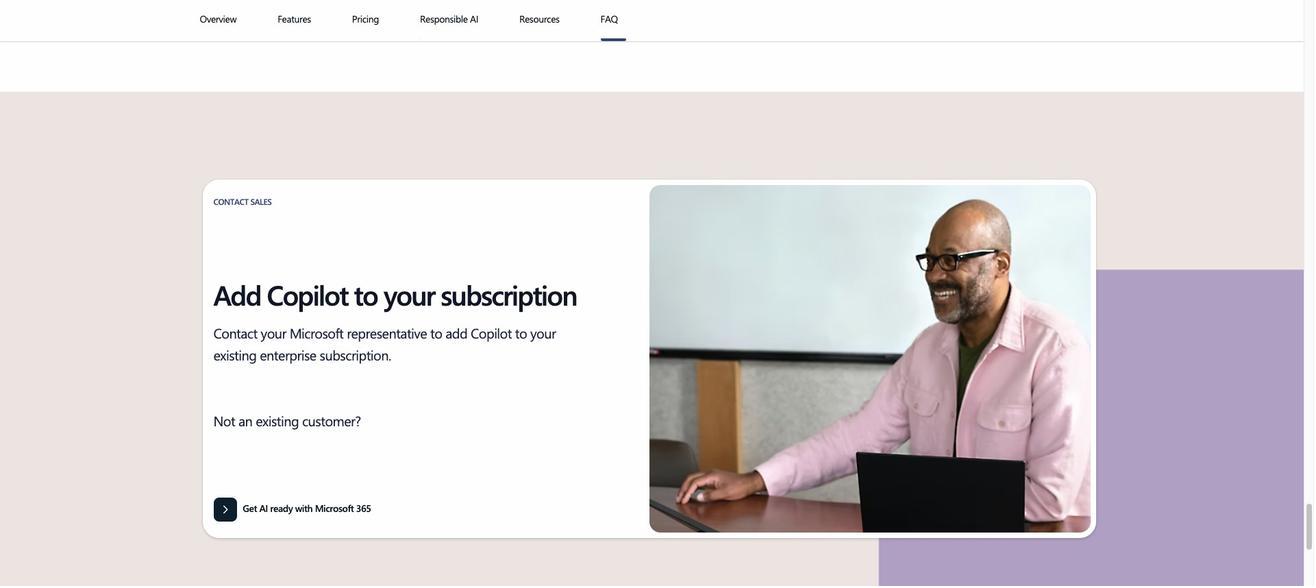 Task type: locate. For each thing, give the bounding box(es) containing it.
faq image
[[601, 38, 626, 41]]

copilot
[[267, 276, 348, 312]]

add copilot to your subscription
[[214, 276, 577, 312]]

ready
[[270, 502, 293, 515]]

to
[[354, 276, 378, 312]]

365
[[356, 502, 371, 515]]

customer?
[[302, 411, 361, 430]]

microsoft
[[315, 502, 354, 515]]

add
[[214, 276, 261, 312]]

your
[[384, 276, 435, 312]]



Task type: describe. For each thing, give the bounding box(es) containing it.
with
[[295, 502, 313, 515]]

not
[[214, 411, 235, 430]]

ai
[[259, 502, 268, 515]]

an
[[239, 411, 252, 430]]

a person sitting at table and smiling while a laptop is open on the table image
[[649, 185, 1091, 532]]

existing
[[256, 411, 299, 430]]

get ai ready with microsoft 365
[[243, 502, 371, 515]]

get ai ready with microsoft 365 link
[[214, 497, 371, 521]]

subscription
[[441, 276, 577, 312]]

not an existing customer?
[[214, 411, 361, 430]]

get
[[243, 502, 257, 515]]



Task type: vqa. For each thing, say whether or not it's contained in the screenshot.
safeguard
no



